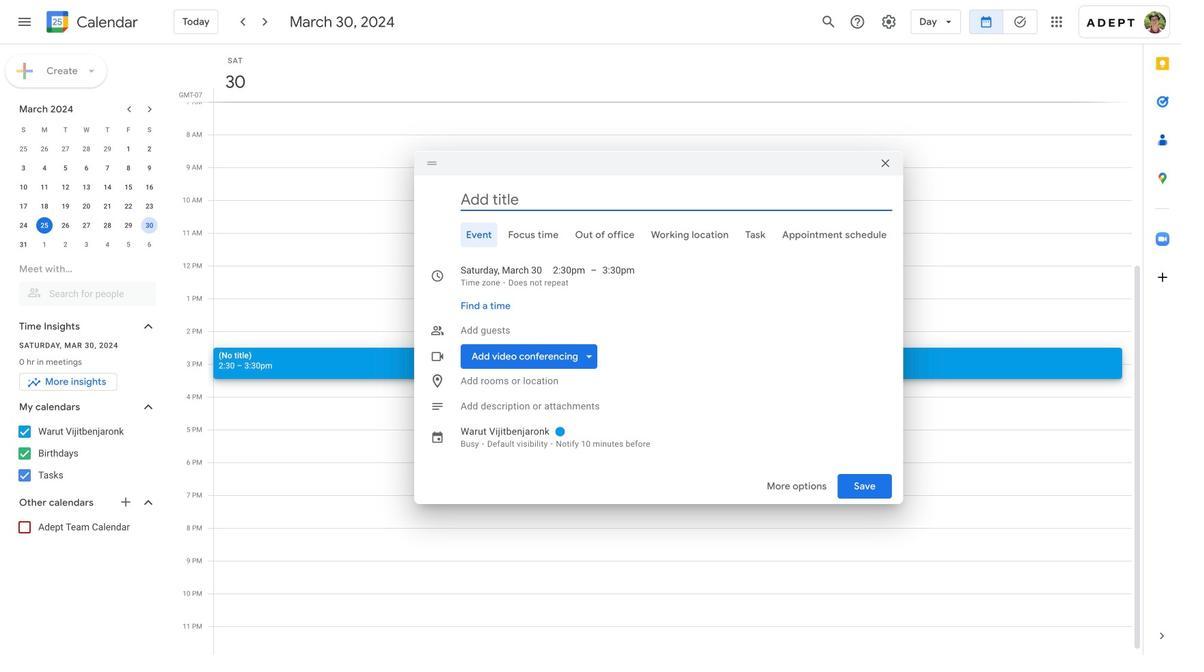 Task type: describe. For each thing, give the bounding box(es) containing it.
22 element
[[120, 198, 137, 215]]

Add title text field
[[461, 189, 893, 210]]

18 element
[[36, 198, 53, 215]]

7 element
[[99, 160, 116, 176]]

6 row from the top
[[13, 216, 160, 235]]

february 27 element
[[57, 141, 74, 157]]

19 element
[[57, 198, 74, 215]]

8 element
[[120, 160, 137, 176]]

april 2 element
[[57, 237, 74, 253]]

1 horizontal spatial tab list
[[1144, 44, 1182, 618]]

5 row from the top
[[13, 197, 160, 216]]

4 row from the top
[[13, 178, 160, 197]]

april 4 element
[[99, 237, 116, 253]]

add other calendars image
[[119, 496, 133, 509]]

1 element
[[120, 141, 137, 157]]

28 element
[[99, 217, 116, 234]]

25, today element
[[36, 217, 53, 234]]

april 1 element
[[36, 237, 53, 253]]

1 cell from the left
[[34, 216, 55, 235]]

february 28 element
[[78, 141, 95, 157]]

10 element
[[15, 179, 32, 196]]

april 6 element
[[141, 237, 158, 253]]

2 element
[[141, 141, 158, 157]]

9 element
[[141, 160, 158, 176]]

2 row from the top
[[13, 140, 160, 159]]

5 element
[[57, 160, 74, 176]]

0 horizontal spatial tab list
[[425, 223, 893, 248]]



Task type: vqa. For each thing, say whether or not it's contained in the screenshot.
the right 11 AM
no



Task type: locate. For each thing, give the bounding box(es) containing it.
column header
[[213, 44, 1133, 102]]

3 element
[[15, 160, 32, 176]]

cell down 23 element on the left top of page
[[139, 216, 160, 235]]

february 25 element
[[15, 141, 32, 157]]

heading inside calendar element
[[74, 14, 138, 30]]

13 element
[[78, 179, 95, 196]]

0 horizontal spatial cell
[[34, 216, 55, 235]]

1 horizontal spatial cell
[[139, 216, 160, 235]]

march 2024 grid
[[13, 120, 160, 254]]

row up 6 element
[[13, 140, 160, 159]]

29 element
[[120, 217, 137, 234]]

february 26 element
[[36, 141, 53, 157]]

main drawer image
[[16, 14, 33, 30]]

23 element
[[141, 198, 158, 215]]

30 element
[[141, 217, 158, 234]]

24 element
[[15, 217, 32, 234]]

17 element
[[15, 198, 32, 215]]

26 element
[[57, 217, 74, 234]]

calendar element
[[44, 8, 138, 38]]

row down february 28 element
[[13, 159, 160, 178]]

2 cell from the left
[[139, 216, 160, 235]]

14 element
[[99, 179, 116, 196]]

cell
[[34, 216, 55, 235], [139, 216, 160, 235]]

31 element
[[15, 237, 32, 253]]

april 3 element
[[78, 237, 95, 253]]

settings menu image
[[881, 14, 897, 30]]

1 row from the top
[[13, 120, 160, 140]]

to element
[[591, 264, 597, 278]]

Search for people to meet text field
[[27, 282, 148, 306]]

16 element
[[141, 179, 158, 196]]

february 29 element
[[99, 141, 116, 157]]

cell up april 1 element
[[34, 216, 55, 235]]

3 row from the top
[[13, 159, 160, 178]]

row down 6 element
[[13, 178, 160, 197]]

row down 27 element
[[13, 235, 160, 254]]

12 element
[[57, 179, 74, 196]]

saturday, march 30 element
[[220, 66, 251, 98]]

27 element
[[78, 217, 95, 234]]

april 5 element
[[120, 237, 137, 253]]

row
[[13, 120, 160, 140], [13, 140, 160, 159], [13, 159, 160, 178], [13, 178, 160, 197], [13, 197, 160, 216], [13, 216, 160, 235], [13, 235, 160, 254]]

grid
[[175, 44, 1143, 656]]

row up february 28 element
[[13, 120, 160, 140]]

21 element
[[99, 198, 116, 215]]

6 element
[[78, 160, 95, 176]]

11 element
[[36, 179, 53, 196]]

my calendars list
[[3, 421, 170, 487]]

row group
[[13, 140, 160, 254]]

heading
[[74, 14, 138, 30]]

20 element
[[78, 198, 95, 215]]

4 element
[[36, 160, 53, 176]]

7 row from the top
[[13, 235, 160, 254]]

row up april 3 element
[[13, 216, 160, 235]]

None search field
[[0, 257, 170, 306]]

row up 27 element
[[13, 197, 160, 216]]

15 element
[[120, 179, 137, 196]]

tab list
[[1144, 44, 1182, 618], [425, 223, 893, 248]]



